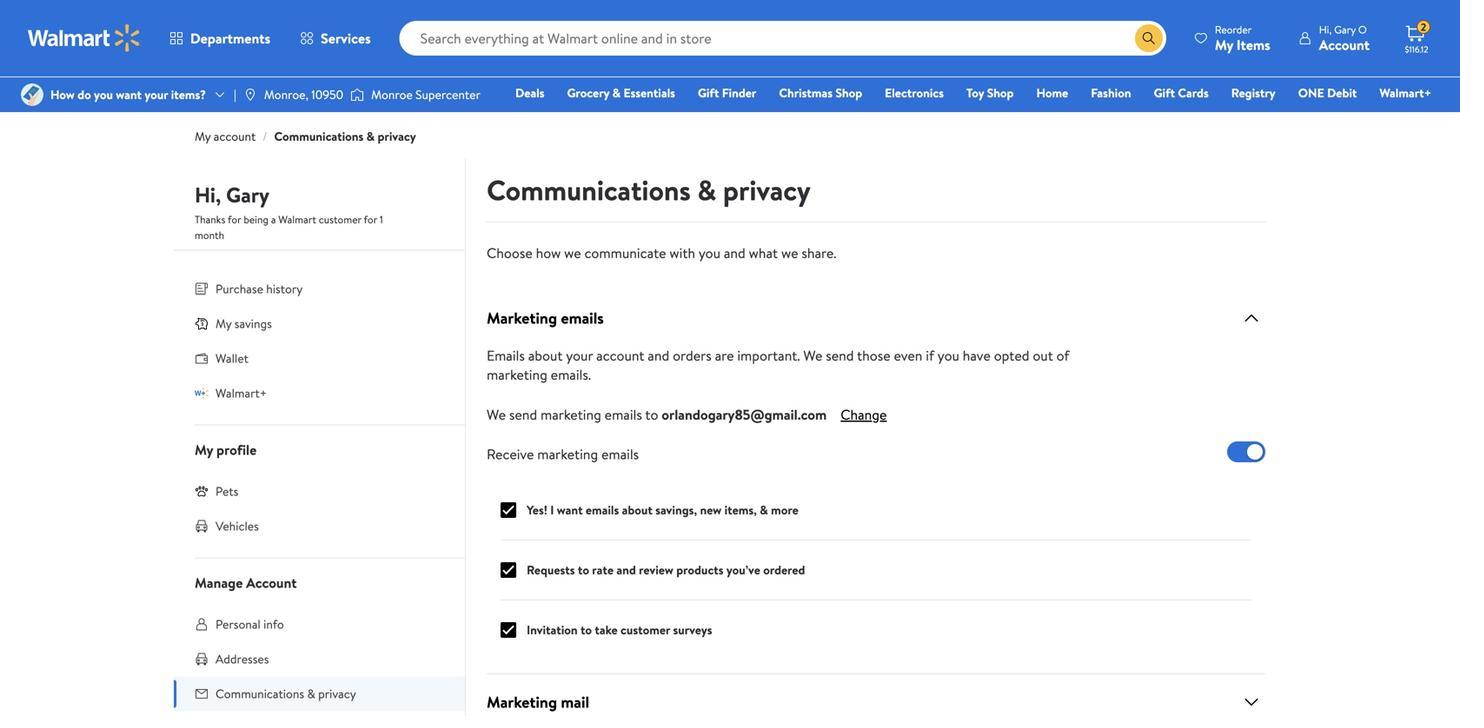 Task type: describe. For each thing, give the bounding box(es) containing it.
surveys
[[673, 622, 712, 639]]

one debit link
[[1291, 83, 1365, 102]]

yes! i want emails about savings, new items, & more
[[527, 502, 799, 519]]

deals link
[[508, 83, 552, 102]]

0 horizontal spatial walmart+ link
[[174, 376, 465, 411]]

gift finder link
[[690, 83, 764, 102]]

review
[[639, 562, 674, 579]]

receive marketing emails. yes! i want emails about savings, new items, & more element
[[501, 502, 1252, 519]]

1 vertical spatial communications
[[487, 171, 691, 210]]

fashion link
[[1083, 83, 1139, 102]]

1 horizontal spatial customer
[[621, 622, 670, 639]]

christmas shop link
[[771, 83, 870, 102]]

registry
[[1232, 84, 1276, 101]]

and inside 'element'
[[617, 562, 636, 579]]

products
[[677, 562, 724, 579]]

send inside emails about your account and orders are important. we send those even if you have opted out of marketing emails.
[[826, 346, 854, 365]]

personal info
[[216, 616, 284, 633]]

0 horizontal spatial walmart+
[[216, 385, 267, 402]]

0 vertical spatial communications & privacy
[[487, 171, 811, 210]]

grocery
[[567, 84, 610, 101]]

my for my profile
[[195, 440, 213, 459]]

to for take
[[581, 622, 592, 639]]

Search search field
[[400, 21, 1167, 56]]

0 horizontal spatial you
[[94, 86, 113, 103]]

pets link
[[174, 474, 465, 509]]

you inside emails about your account and orders are important. we send those even if you have opted out of marketing emails.
[[938, 346, 960, 365]]

monroe, 10950
[[264, 86, 344, 103]]

items
[[1237, 35, 1271, 54]]

mail
[[561, 692, 590, 713]]

gift finder
[[698, 84, 757, 101]]

change link
[[827, 405, 887, 424]]

account inside emails about your account and orders are important. we send those even if you have opted out of marketing emails.
[[597, 346, 645, 365]]

reorder my items
[[1215, 22, 1271, 54]]

purchase history link
[[174, 272, 465, 306]]

finder
[[722, 84, 757, 101]]

& inside receive marketing emails. yes! i want emails about savings, new items, & more "element"
[[760, 502, 768, 519]]

marketing emails image
[[1242, 308, 1262, 329]]

requests
[[527, 562, 575, 579]]

important.
[[738, 346, 800, 365]]

ordered
[[764, 562, 805, 579]]

savings,
[[656, 502, 697, 519]]

purchase history
[[216, 280, 303, 297]]

2 for from the left
[[364, 212, 377, 227]]

purchase
[[216, 280, 263, 297]]

1 horizontal spatial you
[[699, 243, 721, 263]]

those
[[857, 346, 891, 365]]

out
[[1033, 346, 1054, 365]]

search icon image
[[1142, 31, 1156, 45]]

1 vertical spatial communications & privacy link
[[174, 677, 465, 712]]

gift cards link
[[1146, 83, 1217, 102]]

addresses
[[216, 651, 269, 668]]

marketing emails
[[487, 307, 604, 329]]

o
[[1359, 22, 1367, 37]]

gary for account
[[1335, 22, 1356, 37]]

emails
[[487, 346, 525, 365]]

0 vertical spatial communications
[[274, 128, 364, 145]]

1 vertical spatial marketing
[[541, 405, 601, 424]]

1 we from the left
[[564, 243, 581, 263]]

savings
[[235, 315, 272, 332]]

toy
[[967, 84, 984, 101]]

shop for toy shop
[[987, 84, 1014, 101]]

emails inside "element"
[[586, 502, 619, 519]]

items?
[[171, 86, 206, 103]]

home
[[1037, 84, 1069, 101]]

items,
[[725, 502, 757, 519]]

one debit
[[1299, 84, 1357, 101]]

/
[[263, 128, 267, 145]]

2 vertical spatial marketing
[[538, 445, 598, 464]]

about inside emails about your account and orders are important. we send those even if you have opted out of marketing emails.
[[528, 346, 563, 365]]

invitation to take customer surveys
[[527, 622, 712, 639]]

icon image for walmart+
[[195, 386, 209, 400]]

home link
[[1029, 83, 1076, 102]]

pets
[[216, 483, 239, 500]]

marketing for marketing mail
[[487, 692, 557, 713]]

marketing for marketing emails
[[487, 307, 557, 329]]

icon image for my savings
[[195, 317, 209, 331]]

i
[[551, 502, 554, 519]]

Walmart Site-Wide search field
[[400, 21, 1167, 56]]

opted
[[994, 346, 1030, 365]]

essentials
[[624, 84, 675, 101]]

services button
[[285, 17, 386, 59]]

orlandogary85@gmail.com
[[662, 405, 827, 424]]

& down monroe
[[367, 128, 375, 145]]

registry link
[[1224, 83, 1284, 102]]

2 vertical spatial privacy
[[318, 686, 356, 702]]

more
[[771, 502, 799, 519]]

wallet
[[216, 350, 249, 367]]

gift for gift finder
[[698, 84, 719, 101]]

icon image for pets
[[195, 485, 209, 498]]

my profile
[[195, 440, 257, 459]]

$116.12
[[1405, 43, 1429, 55]]

2
[[1421, 20, 1427, 35]]

0 vertical spatial privacy
[[378, 128, 416, 145]]

of
[[1057, 346, 1070, 365]]

you've
[[727, 562, 761, 579]]

to for rate
[[578, 562, 589, 579]]

0 horizontal spatial we
[[487, 405, 506, 424]]

walmart image
[[28, 24, 141, 52]]

orders
[[673, 346, 712, 365]]

my savings
[[216, 315, 272, 332]]

what
[[749, 243, 778, 263]]

1 vertical spatial privacy
[[723, 171, 811, 210]]

being
[[244, 212, 269, 227]]

hi, gary link
[[195, 180, 270, 216]]

departments button
[[155, 17, 285, 59]]

electronics
[[885, 84, 944, 101]]

communicate
[[585, 243, 666, 263]]



Task type: vqa. For each thing, say whether or not it's contained in the screenshot.
O
yes



Task type: locate. For each thing, give the bounding box(es) containing it.
0 horizontal spatial privacy
[[318, 686, 356, 702]]

1 horizontal spatial for
[[364, 212, 377, 227]]

& up choose how we communicate with you and what we share.
[[698, 171, 717, 210]]

reorder
[[1215, 22, 1252, 37]]

0 vertical spatial your
[[145, 86, 168, 103]]

 image right the |
[[243, 88, 257, 102]]

2 horizontal spatial privacy
[[723, 171, 811, 210]]

month
[[195, 228, 224, 243]]

0 vertical spatial hi,
[[1320, 22, 1332, 37]]

gary
[[1335, 22, 1356, 37], [226, 180, 270, 210]]

receive marketing emails. invitation to take customer surveys element
[[501, 622, 1252, 639]]

send left those
[[826, 346, 854, 365]]

0 horizontal spatial hi,
[[195, 180, 221, 210]]

0 vertical spatial about
[[528, 346, 563, 365]]

2 icon image from the top
[[195, 386, 209, 400]]

gift for gift cards
[[1154, 84, 1175, 101]]

1 vertical spatial and
[[648, 346, 670, 365]]

emails down the we send marketing emails to orlandogary85@gmail.com
[[602, 445, 639, 464]]

communications down addresses at bottom
[[216, 686, 304, 702]]

account right emails.
[[597, 346, 645, 365]]

privacy up what
[[723, 171, 811, 210]]

1 horizontal spatial  image
[[350, 86, 364, 103]]

0 horizontal spatial account
[[246, 573, 297, 593]]

your left the items?
[[145, 86, 168, 103]]

0 horizontal spatial send
[[509, 405, 537, 424]]

0 horizontal spatial and
[[617, 562, 636, 579]]

1 horizontal spatial want
[[557, 502, 583, 519]]

addresses link
[[174, 642, 465, 677]]

your down "marketing emails"
[[566, 346, 593, 365]]

privacy down addresses link
[[318, 686, 356, 702]]

about down "marketing emails"
[[528, 346, 563, 365]]

0 horizontal spatial shop
[[836, 84, 863, 101]]

1 vertical spatial your
[[566, 346, 593, 365]]

have
[[963, 346, 991, 365]]

gary for for
[[226, 180, 270, 210]]

1 vertical spatial want
[[557, 502, 583, 519]]

personal
[[216, 616, 261, 633]]

0 horizontal spatial for
[[228, 212, 241, 227]]

marketing right receive
[[538, 445, 598, 464]]

and left what
[[724, 243, 746, 263]]

shop
[[836, 84, 863, 101], [987, 84, 1014, 101]]

1 gift from the left
[[698, 84, 719, 101]]

how
[[536, 243, 561, 263]]

 image
[[21, 83, 43, 106]]

marketing up emails
[[487, 307, 557, 329]]

Yes! I want emails about savings, new items, & more checkbox
[[501, 503, 516, 518]]

about left savings,
[[622, 502, 653, 519]]

grocery & essentials
[[567, 84, 675, 101]]

2 marketing from the top
[[487, 692, 557, 713]]

communications & privacy up choose how we communicate with you and what we share.
[[487, 171, 811, 210]]

want inside "element"
[[557, 502, 583, 519]]

debit
[[1328, 84, 1357, 101]]

1 for from the left
[[228, 212, 241, 227]]

0 vertical spatial account
[[214, 128, 256, 145]]

emails
[[561, 307, 604, 329], [605, 405, 642, 424], [602, 445, 639, 464], [586, 502, 619, 519]]

we up receive
[[487, 405, 506, 424]]

1 horizontal spatial walmart+
[[1380, 84, 1432, 101]]

2 vertical spatial you
[[938, 346, 960, 365]]

want right i
[[557, 502, 583, 519]]

walmart+
[[1380, 84, 1432, 101], [216, 385, 267, 402]]

walmart+ link down $116.12
[[1372, 83, 1440, 102]]

my savings link
[[174, 306, 465, 341]]

1 horizontal spatial privacy
[[378, 128, 416, 145]]

0 vertical spatial communications & privacy link
[[274, 128, 416, 145]]

icon image inside pets link
[[195, 485, 209, 498]]

are
[[715, 346, 734, 365]]

1 horizontal spatial gary
[[1335, 22, 1356, 37]]

deals
[[516, 84, 545, 101]]

electronics link
[[877, 83, 952, 102]]

& inside grocery & essentials link
[[613, 84, 621, 101]]

a
[[271, 212, 276, 227]]

rate
[[592, 562, 614, 579]]

and left 'orders'
[[648, 346, 670, 365]]

customer inside "hi, gary thanks for being a walmart customer for 1 month"
[[319, 212, 362, 227]]

walmart+ down wallet
[[216, 385, 267, 402]]

1 horizontal spatial shop
[[987, 84, 1014, 101]]

new
[[700, 502, 722, 519]]

we right the important.
[[804, 346, 823, 365]]

3 icon image from the top
[[195, 485, 209, 498]]

hi, up thanks
[[195, 180, 221, 210]]

0 vertical spatial customer
[[319, 212, 362, 227]]

requests to rate and review products you've ordered
[[527, 562, 805, 579]]

my for my savings
[[216, 315, 232, 332]]

0 horizontal spatial communications & privacy
[[216, 686, 356, 702]]

customer right take
[[621, 622, 670, 639]]

0 horizontal spatial want
[[116, 86, 142, 103]]

we right how
[[564, 243, 581, 263]]

communications & privacy down addresses link
[[216, 686, 356, 702]]

do
[[78, 86, 91, 103]]

0 vertical spatial we
[[804, 346, 823, 365]]

receive marketing emails. requests to rate and review products you've ordered element
[[501, 562, 1252, 579]]

1 horizontal spatial we
[[804, 346, 823, 365]]

privacy
[[378, 128, 416, 145], [723, 171, 811, 210], [318, 686, 356, 702]]

& down addresses link
[[307, 686, 315, 702]]

gift left cards
[[1154, 84, 1175, 101]]

1 horizontal spatial send
[[826, 346, 854, 365]]

1 vertical spatial you
[[699, 243, 721, 263]]

to
[[645, 405, 659, 424], [578, 562, 589, 579], [581, 622, 592, 639]]

share.
[[802, 243, 837, 263]]

1 vertical spatial communications & privacy
[[216, 686, 356, 702]]

your
[[145, 86, 168, 103], [566, 346, 593, 365]]

toy shop link
[[959, 83, 1022, 102]]

my down the items?
[[195, 128, 211, 145]]

shop for christmas shop
[[836, 84, 863, 101]]

0 horizontal spatial about
[[528, 346, 563, 365]]

and right rate
[[617, 562, 636, 579]]

1 horizontal spatial and
[[648, 346, 670, 365]]

wallet link
[[174, 341, 465, 376]]

how
[[50, 86, 75, 103]]

marketing inside emails about your account and orders are important. we send those even if you have opted out of marketing emails.
[[487, 365, 548, 384]]

grocery & essentials link
[[559, 83, 683, 102]]

1
[[380, 212, 383, 227]]

1 vertical spatial hi,
[[195, 180, 221, 210]]

Requests to rate and review products you've ordered checkbox
[[501, 563, 516, 578]]

0 horizontal spatial gift
[[698, 84, 719, 101]]

gary inside "hi, gary thanks for being a walmart customer for 1 month"
[[226, 180, 270, 210]]

emails right i
[[586, 502, 619, 519]]

account left "/"
[[214, 128, 256, 145]]

fashion
[[1091, 84, 1132, 101]]

gift inside "link"
[[1154, 84, 1175, 101]]

1 vertical spatial walmart+
[[216, 385, 267, 402]]

communications & privacy link down personal info link
[[174, 677, 465, 712]]

and inside emails about your account and orders are important. we send those even if you have opted out of marketing emails.
[[648, 346, 670, 365]]

info
[[264, 616, 284, 633]]

icon image
[[195, 317, 209, 331], [195, 386, 209, 400], [195, 485, 209, 498]]

1 vertical spatial about
[[622, 502, 653, 519]]

2 horizontal spatial you
[[938, 346, 960, 365]]

shop right christmas
[[836, 84, 863, 101]]

walmart
[[279, 212, 316, 227]]

how do you want your items?
[[50, 86, 206, 103]]

history
[[266, 280, 303, 297]]

hi, inside "hi, gary thanks for being a walmart customer for 1 month"
[[195, 180, 221, 210]]

2 vertical spatial to
[[581, 622, 592, 639]]

communications
[[274, 128, 364, 145], [487, 171, 691, 210], [216, 686, 304, 702]]

2 vertical spatial icon image
[[195, 485, 209, 498]]

you right with
[[699, 243, 721, 263]]

1 vertical spatial marketing
[[487, 692, 557, 713]]

1 vertical spatial customer
[[621, 622, 670, 639]]

to inside 'element'
[[578, 562, 589, 579]]

account up debit
[[1320, 35, 1370, 54]]

want right do
[[116, 86, 142, 103]]

emails up emails.
[[561, 307, 604, 329]]

icon image left pets
[[195, 485, 209, 498]]

1 vertical spatial account
[[246, 573, 297, 593]]

for left being
[[228, 212, 241, 227]]

0 vertical spatial walmart+ link
[[1372, 83, 1440, 102]]

2 vertical spatial and
[[617, 562, 636, 579]]

2 vertical spatial communications
[[216, 686, 304, 702]]

my account link
[[195, 128, 256, 145]]

1 horizontal spatial gift
[[1154, 84, 1175, 101]]

1 horizontal spatial hi,
[[1320, 22, 1332, 37]]

0 vertical spatial to
[[645, 405, 659, 424]]

communications & privacy link down 10950
[[274, 128, 416, 145]]

departments
[[190, 29, 270, 48]]

marketing left mail
[[487, 692, 557, 713]]

1 horizontal spatial we
[[782, 243, 799, 263]]

gift left "finder"
[[698, 84, 719, 101]]

my inside reorder my items
[[1215, 35, 1234, 54]]

2 horizontal spatial and
[[724, 243, 746, 263]]

my left savings
[[216, 315, 232, 332]]

emails about your account and orders are important. we send those even if you have opted out of marketing emails.
[[487, 346, 1070, 384]]

1 icon image from the top
[[195, 317, 209, 331]]

|
[[234, 86, 236, 103]]

1 vertical spatial account
[[597, 346, 645, 365]]

communications & privacy
[[487, 171, 811, 210], [216, 686, 356, 702]]

we send marketing emails to orlandogary85@gmail.com
[[487, 405, 827, 424]]

 image
[[350, 86, 364, 103], [243, 88, 257, 102]]

0 horizontal spatial your
[[145, 86, 168, 103]]

receive
[[487, 445, 534, 464]]

we inside emails about your account and orders are important. we send those even if you have opted out of marketing emails.
[[804, 346, 823, 365]]

privacy down monroe
[[378, 128, 416, 145]]

receive marketing emails
[[487, 445, 639, 464]]

icon image inside my savings link
[[195, 317, 209, 331]]

0 vertical spatial and
[[724, 243, 746, 263]]

1 vertical spatial send
[[509, 405, 537, 424]]

vehicles
[[216, 518, 259, 535]]

manage
[[195, 573, 243, 593]]

customer left 1
[[319, 212, 362, 227]]

marketing left emails.
[[487, 365, 548, 384]]

cards
[[1178, 84, 1209, 101]]

christmas shop
[[779, 84, 863, 101]]

you right do
[[94, 86, 113, 103]]

my for my account / communications & privacy
[[195, 128, 211, 145]]

monroe
[[371, 86, 413, 103]]

send up receive
[[509, 405, 537, 424]]

2 shop from the left
[[987, 84, 1014, 101]]

0 horizontal spatial we
[[564, 243, 581, 263]]

& right 'grocery'
[[613, 84, 621, 101]]

marketing
[[487, 307, 557, 329], [487, 692, 557, 713]]

1 vertical spatial walmart+ link
[[174, 376, 465, 411]]

1 horizontal spatial account
[[597, 346, 645, 365]]

gary up being
[[226, 180, 270, 210]]

 image for monroe supercenter
[[350, 86, 364, 103]]

icon image left my savings
[[195, 317, 209, 331]]

marketing mail image
[[1242, 692, 1262, 713]]

0 vertical spatial account
[[1320, 35, 1370, 54]]

gary left 'o'
[[1335, 22, 1356, 37]]

communications up communicate
[[487, 171, 691, 210]]

hi, gary o account
[[1320, 22, 1370, 54]]

1 vertical spatial gary
[[226, 180, 270, 210]]

1 vertical spatial icon image
[[195, 386, 209, 400]]

emails up receive marketing emails
[[605, 405, 642, 424]]

0 horizontal spatial account
[[214, 128, 256, 145]]

0 horizontal spatial customer
[[319, 212, 362, 227]]

marketing
[[487, 365, 548, 384], [541, 405, 601, 424], [538, 445, 598, 464]]

1 marketing from the top
[[487, 307, 557, 329]]

gary inside hi, gary o account
[[1335, 22, 1356, 37]]

0 horizontal spatial gary
[[226, 180, 270, 210]]

0 vertical spatial walmart+
[[1380, 84, 1432, 101]]

services
[[321, 29, 371, 48]]

2 we from the left
[[782, 243, 799, 263]]

icon image up 'my profile'
[[195, 386, 209, 400]]

 image right 10950
[[350, 86, 364, 103]]

Invitation to take customer surveys checkbox
[[501, 622, 516, 638]]

emails.
[[551, 365, 591, 384]]

with
[[670, 243, 696, 263]]

0 vertical spatial want
[[116, 86, 142, 103]]

& left the more
[[760, 502, 768, 519]]

0 vertical spatial gary
[[1335, 22, 1356, 37]]

1 horizontal spatial about
[[622, 502, 653, 519]]

hi, left 'o'
[[1320, 22, 1332, 37]]

walmart+ link down my savings link
[[174, 376, 465, 411]]

yes!
[[527, 502, 548, 519]]

manage account
[[195, 573, 297, 593]]

even
[[894, 346, 923, 365]]

1 horizontal spatial account
[[1320, 35, 1370, 54]]

communications down 10950
[[274, 128, 364, 145]]

0 vertical spatial marketing
[[487, 307, 557, 329]]

gift
[[698, 84, 719, 101], [1154, 84, 1175, 101]]

0 vertical spatial marketing
[[487, 365, 548, 384]]

1 vertical spatial to
[[578, 562, 589, 579]]

hi, for account
[[1320, 22, 1332, 37]]

account up info
[[246, 573, 297, 593]]

gift cards
[[1154, 84, 1209, 101]]

you right if
[[938, 346, 960, 365]]

1 horizontal spatial your
[[566, 346, 593, 365]]

shop right toy
[[987, 84, 1014, 101]]

0 vertical spatial you
[[94, 86, 113, 103]]

marketing mail
[[487, 692, 590, 713]]

1 shop from the left
[[836, 84, 863, 101]]

supercenter
[[416, 86, 481, 103]]

hi, gary thanks for being a walmart customer for 1 month
[[195, 180, 383, 243]]

about inside receive marketing emails. yes! i want emails about savings, new items, & more "element"
[[622, 502, 653, 519]]

hi, for thanks for being a walmart customer for 1 month
[[195, 180, 221, 210]]

 image for monroe, 10950
[[243, 88, 257, 102]]

customer
[[319, 212, 362, 227], [621, 622, 670, 639]]

0 vertical spatial icon image
[[195, 317, 209, 331]]

my left profile
[[195, 440, 213, 459]]

vehicles link
[[174, 509, 465, 544]]

if
[[926, 346, 935, 365]]

1 horizontal spatial walmart+ link
[[1372, 83, 1440, 102]]

for left 1
[[364, 212, 377, 227]]

0 horizontal spatial  image
[[243, 88, 257, 102]]

1 horizontal spatial communications & privacy
[[487, 171, 811, 210]]

your inside emails about your account and orders are important. we send those even if you have opted out of marketing emails.
[[566, 346, 593, 365]]

0 vertical spatial send
[[826, 346, 854, 365]]

2 gift from the left
[[1154, 84, 1175, 101]]

marketing down emails.
[[541, 405, 601, 424]]

1 vertical spatial we
[[487, 405, 506, 424]]

personal info link
[[174, 607, 465, 642]]

my left the items
[[1215, 35, 1234, 54]]

we right what
[[782, 243, 799, 263]]

walmart+ down $116.12
[[1380, 84, 1432, 101]]

hi, inside hi, gary o account
[[1320, 22, 1332, 37]]

monroe,
[[264, 86, 309, 103]]



